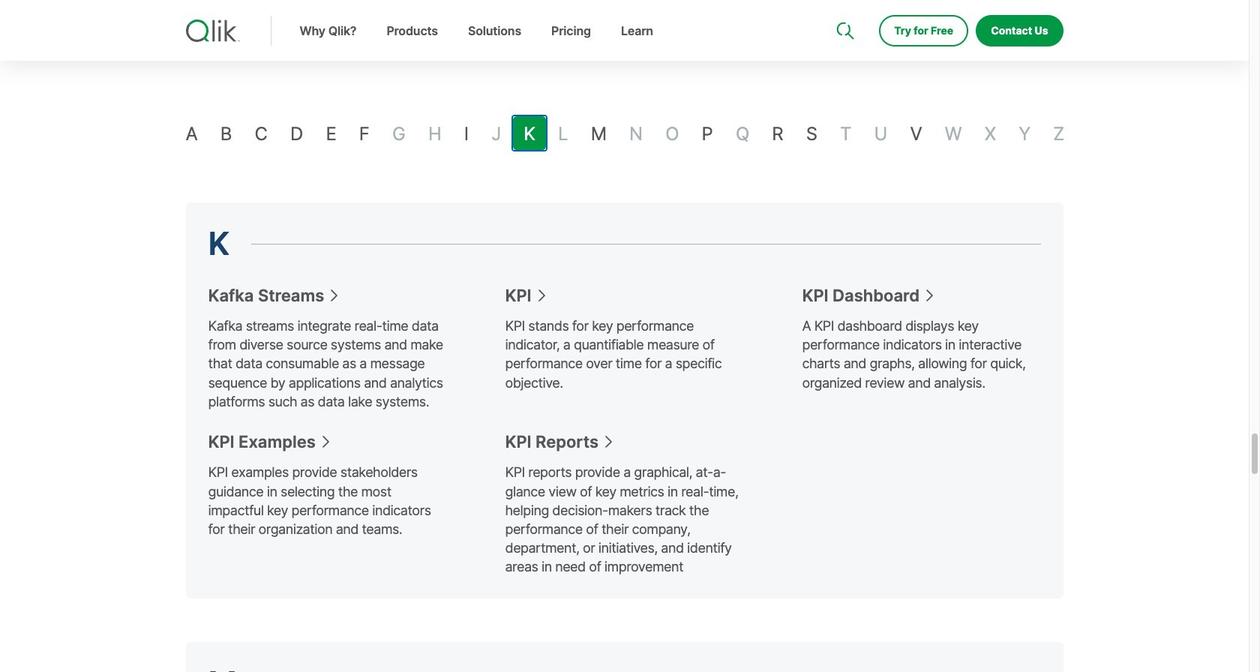 Task type: locate. For each thing, give the bounding box(es) containing it.
qlik image
[[186, 20, 240, 42]]

support image
[[838, 0, 850, 12]]

company image
[[925, 0, 937, 12]]



Task type: vqa. For each thing, say whether or not it's contained in the screenshot.
'All' within © 1993-2023 QlikTech International AB, All Rights Reserved
no



